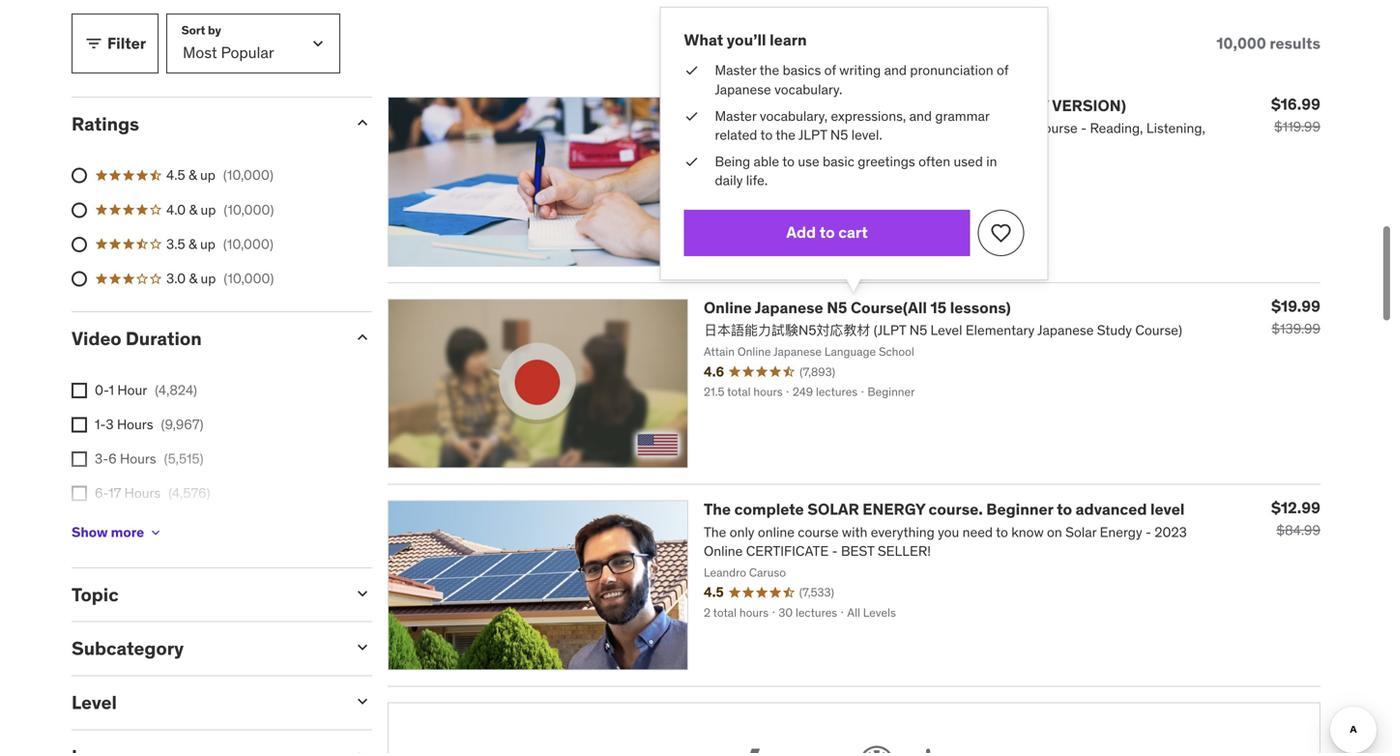 Task type: vqa. For each thing, say whether or not it's contained in the screenshot.
The complete SOLAR ENERGY course. Beginner to advanced level
yes



Task type: locate. For each thing, give the bounding box(es) containing it.
2 master from the top
[[715, 107, 757, 125]]

subcategory button
[[72, 637, 338, 660]]

to left use
[[783, 153, 795, 170]]

$16.99 $119.99
[[1272, 94, 1321, 135]]

0 horizontal spatial xsmall image
[[72, 452, 87, 467]]

japanese left study
[[1038, 321, 1094, 339]]

duration
[[126, 327, 202, 350]]

the
[[760, 62, 780, 79], [776, 126, 796, 144]]

study
[[1097, 321, 1132, 339]]

filter
[[107, 33, 146, 53]]

filter button
[[72, 13, 159, 73]]

nasdaq image
[[721, 742, 832, 753]]

3.5
[[166, 235, 185, 253]]

master for master the basics of writing and pronunciation of japanese vocabulary.
[[715, 62, 757, 79]]

beginner down school
[[868, 385, 915, 400]]

small image for video duration
[[353, 328, 372, 347]]

3
[[106, 416, 114, 433]]

& for 3.0
[[189, 270, 197, 287]]

of up the course
[[997, 62, 1009, 79]]

add to cart
[[787, 223, 868, 242]]

level down the 15
[[931, 321, 963, 339]]

up right 3.0
[[201, 270, 216, 287]]

1 vertical spatial beginner
[[987, 500, 1054, 519]]

learn
[[770, 30, 807, 50]]

hours right 17+
[[119, 519, 156, 537]]

online japanese n5 course(all 15 lessons) link
[[704, 298, 1011, 317]]

3.5 & up (10,000)
[[166, 235, 274, 253]]

the for the complete toefl ibt success course (new version)
[[704, 96, 731, 116]]

the inside master vocabulary, expressions, and grammar related to the jlpt n5 level.
[[776, 126, 796, 144]]

(9,967)
[[161, 416, 204, 433]]

and right the writing
[[884, 62, 907, 79]]

what you'll learn
[[684, 30, 807, 50]]

to up the able
[[761, 126, 773, 144]]

4 up from the top
[[201, 270, 216, 287]]

21.5
[[704, 385, 725, 400]]

& right the 4.5
[[189, 167, 197, 184]]

hours for 3-6 hours
[[120, 450, 156, 468]]

small image for topic
[[353, 584, 372, 603]]

$12.99 $84.99
[[1272, 498, 1321, 539]]

master inside master the basics of writing and pronunciation of japanese vocabulary.
[[715, 62, 757, 79]]

10,000 results status
[[1217, 33, 1321, 53]]

xsmall image left being
[[684, 152, 700, 171]]

0 vertical spatial beginner
[[868, 385, 915, 400]]

1 master from the top
[[715, 62, 757, 79]]

1-
[[95, 416, 106, 433]]

hours for 6-17 hours
[[124, 485, 161, 502]]

0 vertical spatial the
[[760, 62, 780, 79]]

0 horizontal spatial and
[[884, 62, 907, 79]]

energy
[[863, 500, 925, 519]]

2 of from the left
[[997, 62, 1009, 79]]

attain
[[704, 344, 735, 359]]

& right 4.0
[[189, 201, 197, 218]]

1 up from the top
[[200, 167, 216, 184]]

1 & from the top
[[189, 167, 197, 184]]

2 & from the top
[[189, 201, 197, 218]]

(10,000) up the 4.0 & up (10,000)
[[223, 167, 274, 184]]

(10,000) up the 3.0 & up (10,000)
[[223, 235, 274, 253]]

school
[[879, 344, 915, 359]]

& right 3.0
[[189, 270, 197, 287]]

(10,000) for 4.0 & up (10,000)
[[224, 201, 274, 218]]

video
[[72, 327, 122, 350]]

(7,893)
[[800, 364, 836, 379]]

level button
[[72, 691, 338, 714]]

n5
[[831, 126, 848, 144], [827, 298, 848, 317], [910, 321, 928, 339]]

(10,000) down the 4.5 & up (10,000)
[[224, 201, 274, 218]]

0 vertical spatial master
[[715, 62, 757, 79]]

online japanese n5 course(all 15 lessons) 日本語能力試験n5対応教材 (jlpt n5 level elementary japanese study course) attain online japanese language school
[[704, 298, 1183, 359]]

complete
[[735, 500, 804, 519]]

hours right 17
[[124, 485, 161, 502]]

0-
[[95, 381, 109, 399]]

master inside master vocabulary, expressions, and grammar related to the jlpt n5 level.
[[715, 107, 757, 125]]

master
[[715, 62, 757, 79], [715, 107, 757, 125]]

0 horizontal spatial level
[[72, 691, 117, 714]]

you'll
[[727, 30, 766, 50]]

the complete toefl ibt success course (new version) link
[[704, 96, 1127, 116]]

0 vertical spatial n5
[[831, 126, 848, 144]]

pronunciation
[[910, 62, 994, 79]]

(4,824)
[[155, 381, 197, 399]]

1 vertical spatial master
[[715, 107, 757, 125]]

1 vertical spatial and
[[910, 107, 932, 125]]

hours for 1-3 hours
[[117, 416, 153, 433]]

15
[[931, 298, 947, 317]]

the left complete in the right of the page
[[704, 500, 731, 519]]

0 vertical spatial xsmall image
[[684, 152, 700, 171]]

(10,000) for 3.5 & up (10,000)
[[223, 235, 274, 253]]

up for 4.0 & up
[[201, 201, 216, 218]]

to left cart
[[820, 223, 835, 242]]

japanese up related
[[715, 81, 771, 98]]

vocabulary.
[[775, 81, 843, 98]]

the up related
[[704, 96, 731, 116]]

of
[[825, 62, 836, 79], [997, 62, 1009, 79]]

n5 right (jlpt
[[910, 321, 928, 339]]

17+ hours
[[95, 519, 156, 537]]

3.0
[[166, 270, 186, 287]]

xsmall image
[[684, 61, 700, 80], [684, 107, 700, 126], [72, 383, 87, 398], [72, 417, 87, 433], [72, 486, 87, 502], [148, 525, 164, 541]]

1 horizontal spatial of
[[997, 62, 1009, 79]]

2 the from the top
[[704, 500, 731, 519]]

& right 3.5
[[189, 235, 197, 253]]

master down what you'll learn
[[715, 62, 757, 79]]

level inside online japanese n5 course(all 15 lessons) 日本語能力試験n5対応教材 (jlpt n5 level elementary japanese study course) attain online japanese language school
[[931, 321, 963, 339]]

3-6 hours (5,515)
[[95, 450, 204, 468]]

n5 right jlpt
[[831, 126, 848, 144]]

show more
[[72, 524, 144, 541]]

japanese
[[715, 81, 771, 98], [755, 298, 824, 317], [1038, 321, 1094, 339], [774, 344, 822, 359]]

xsmall image inside show more button
[[148, 525, 164, 541]]

1 the from the top
[[704, 96, 731, 116]]

4.5
[[166, 167, 185, 184]]

17
[[108, 485, 121, 502]]

small image inside 'filter' button
[[84, 34, 103, 53]]

lessons)
[[950, 298, 1011, 317]]

small image
[[84, 34, 103, 53], [353, 328, 372, 347], [353, 584, 372, 603], [353, 638, 372, 657], [353, 692, 372, 711]]

xsmall image
[[684, 152, 700, 171], [72, 452, 87, 467]]

the left basics
[[760, 62, 780, 79]]

level down subcategory
[[72, 691, 117, 714]]

hours right 3
[[117, 416, 153, 433]]

toefl
[[809, 96, 857, 116]]

1 vertical spatial the
[[704, 500, 731, 519]]

of right basics
[[825, 62, 836, 79]]

6
[[108, 450, 117, 468]]

the down vocabulary,
[[776, 126, 796, 144]]

small image
[[353, 113, 372, 132], [353, 746, 372, 753]]

0 horizontal spatial of
[[825, 62, 836, 79]]

1 horizontal spatial and
[[910, 107, 932, 125]]

4.0
[[166, 201, 186, 218]]

0 vertical spatial level
[[931, 321, 963, 339]]

add
[[787, 223, 816, 242]]

master up related
[[715, 107, 757, 125]]

level
[[931, 321, 963, 339], [72, 691, 117, 714]]

249
[[793, 385, 813, 400]]

3 & from the top
[[189, 235, 197, 253]]

beginner right course. at the bottom right of page
[[987, 500, 1054, 519]]

& for 3.5
[[189, 235, 197, 253]]

(10,000)
[[223, 167, 274, 184], [224, 201, 274, 218], [223, 235, 274, 253], [224, 270, 274, 287]]

2 up from the top
[[201, 201, 216, 218]]

10,000 results
[[1217, 33, 1321, 53]]

6-
[[95, 485, 108, 502]]

0 vertical spatial the
[[704, 96, 731, 116]]

(4,576)
[[168, 485, 210, 502]]

$19.99 $139.99
[[1272, 296, 1321, 337]]

writing
[[840, 62, 881, 79]]

2 vertical spatial n5
[[910, 321, 928, 339]]

4 & from the top
[[189, 270, 197, 287]]

1 horizontal spatial level
[[931, 321, 963, 339]]

3 up from the top
[[200, 235, 216, 253]]

1-3 hours (9,967)
[[95, 416, 204, 433]]

1 vertical spatial the
[[776, 126, 796, 144]]

language
[[825, 344, 876, 359]]

1 vertical spatial small image
[[353, 746, 372, 753]]

up right 4.0
[[201, 201, 216, 218]]

online right the attain
[[738, 344, 771, 359]]

up right 3.5
[[200, 235, 216, 253]]

0 vertical spatial small image
[[353, 113, 372, 132]]

n5 up language
[[827, 298, 848, 317]]

to left the advanced
[[1057, 500, 1073, 519]]

7893 reviews element
[[800, 364, 836, 380]]

1 of from the left
[[825, 62, 836, 79]]

xsmall image left 3-
[[72, 452, 87, 467]]

&
[[189, 167, 197, 184], [189, 201, 197, 218], [189, 235, 197, 253], [189, 270, 197, 287]]

basic
[[823, 153, 855, 170]]

hours right 6
[[120, 450, 156, 468]]

(10,000) down the 3.5 & up (10,000)
[[224, 270, 274, 287]]

and left the grammar
[[910, 107, 932, 125]]

online up the attain
[[704, 298, 752, 317]]

up right the 4.5
[[200, 167, 216, 184]]

0 vertical spatial and
[[884, 62, 907, 79]]

grammar
[[936, 107, 990, 125]]

solar
[[808, 500, 859, 519]]

and
[[884, 62, 907, 79], [910, 107, 932, 125]]

the
[[704, 96, 731, 116], [704, 500, 731, 519]]

ratings
[[72, 112, 139, 135]]

0-1 hour (4,824)
[[95, 381, 197, 399]]

to inside being able to use basic greetings often used in daily life.
[[783, 153, 795, 170]]



Task type: describe. For each thing, give the bounding box(es) containing it.
the inside master the basics of writing and pronunciation of japanese vocabulary.
[[760, 62, 780, 79]]

$19.99
[[1272, 296, 1321, 316]]

4.5 & up (10,000)
[[166, 167, 274, 184]]

$12.99
[[1272, 498, 1321, 518]]

often
[[919, 153, 951, 170]]

$139.99
[[1272, 320, 1321, 337]]

japanese down 日本語能力試験n5対応教材
[[774, 344, 822, 359]]

1 vertical spatial level
[[72, 691, 117, 714]]

10,000
[[1217, 33, 1267, 53]]

expressions,
[[831, 107, 906, 125]]

master vocabulary, expressions, and grammar related to the jlpt n5 level.
[[715, 107, 990, 144]]

1 small image from the top
[[353, 113, 372, 132]]

to inside master vocabulary, expressions, and grammar related to the jlpt n5 level.
[[761, 126, 773, 144]]

and inside master the basics of writing and pronunciation of japanese vocabulary.
[[884, 62, 907, 79]]

and inside master vocabulary, expressions, and grammar related to the jlpt n5 level.
[[910, 107, 932, 125]]

complete
[[735, 96, 806, 116]]

0 horizontal spatial beginner
[[868, 385, 915, 400]]

$119.99
[[1275, 118, 1321, 135]]

the complete solar energy course. beginner to advanced level
[[704, 500, 1185, 519]]

being able to use basic greetings often used in daily life.
[[715, 153, 997, 189]]

3.0 & up (10,000)
[[166, 270, 274, 287]]

1 vertical spatial n5
[[827, 298, 848, 317]]

n5 inside master vocabulary, expressions, and grammar related to the jlpt n5 level.
[[831, 126, 848, 144]]

to inside button
[[820, 223, 835, 242]]

life.
[[746, 172, 768, 189]]

1 vertical spatial online
[[738, 344, 771, 359]]

up for 3.5 & up
[[200, 235, 216, 253]]

subcategory
[[72, 637, 184, 660]]

greetings
[[858, 153, 916, 170]]

1 horizontal spatial beginner
[[987, 500, 1054, 519]]

topic
[[72, 583, 119, 606]]

version)
[[1052, 96, 1127, 116]]

jlpt
[[799, 126, 827, 144]]

up for 3.0 & up
[[201, 270, 216, 287]]

volkswagen image
[[856, 742, 898, 753]]

course
[[952, 96, 1004, 116]]

show
[[72, 524, 108, 541]]

course(all
[[851, 298, 927, 317]]

6-17 hours (4,576)
[[95, 485, 210, 502]]

the complete solar energy course. beginner to advanced level link
[[704, 500, 1185, 519]]

use
[[798, 153, 820, 170]]

vocabulary,
[[760, 107, 828, 125]]

1 horizontal spatial xsmall image
[[684, 152, 700, 171]]

used
[[954, 153, 983, 170]]

cart
[[839, 223, 868, 242]]

results
[[1270, 33, 1321, 53]]

hours
[[754, 385, 783, 400]]

249 lectures
[[793, 385, 858, 400]]

video duration
[[72, 327, 202, 350]]

hour
[[117, 381, 147, 399]]

3-
[[95, 450, 108, 468]]

elementary
[[966, 321, 1035, 339]]

& for 4.0
[[189, 201, 197, 218]]

advanced
[[1076, 500, 1147, 519]]

what
[[684, 30, 724, 50]]

(10,000) for 4.5 & up (10,000)
[[223, 167, 274, 184]]

success
[[887, 96, 949, 116]]

日本語能力試験n5対応教材
[[704, 321, 871, 339]]

(10,000) for 3.0 & up (10,000)
[[224, 270, 274, 287]]

2 small image from the top
[[353, 746, 372, 753]]

1
[[109, 381, 114, 399]]

4.0 & up (10,000)
[[166, 201, 274, 218]]

small image for subcategory
[[353, 638, 372, 657]]

japanese inside master the basics of writing and pronunciation of japanese vocabulary.
[[715, 81, 771, 98]]

in
[[987, 153, 997, 170]]

ratings button
[[72, 112, 338, 135]]

topic button
[[72, 583, 338, 606]]

box image
[[921, 742, 986, 753]]

21.5 total hours
[[704, 385, 783, 400]]

ibt
[[860, 96, 884, 116]]

17+
[[95, 519, 116, 537]]

(jlpt
[[874, 321, 907, 339]]

the complete toefl ibt success course (new version)
[[704, 96, 1127, 116]]

up for 4.5 & up
[[200, 167, 216, 184]]

course.
[[929, 500, 983, 519]]

video duration button
[[72, 327, 338, 350]]

show more button
[[72, 513, 164, 552]]

$16.99
[[1272, 94, 1321, 114]]

more
[[111, 524, 144, 541]]

4.6
[[704, 363, 724, 380]]

& for 4.5
[[189, 167, 197, 184]]

1 vertical spatial xsmall image
[[72, 452, 87, 467]]

wishlist image
[[990, 221, 1013, 244]]

small image for level
[[353, 692, 372, 711]]

master for master vocabulary, expressions, and grammar related to the jlpt n5 level.
[[715, 107, 757, 125]]

basics
[[783, 62, 821, 79]]

0 vertical spatial online
[[704, 298, 752, 317]]

able
[[754, 153, 780, 170]]

(5,515)
[[164, 450, 204, 468]]

level.
[[852, 126, 883, 144]]

the for the complete solar energy course. beginner to advanced level
[[704, 500, 731, 519]]

japanese up 日本語能力試験n5対応教材
[[755, 298, 824, 317]]

course)
[[1136, 321, 1183, 339]]



